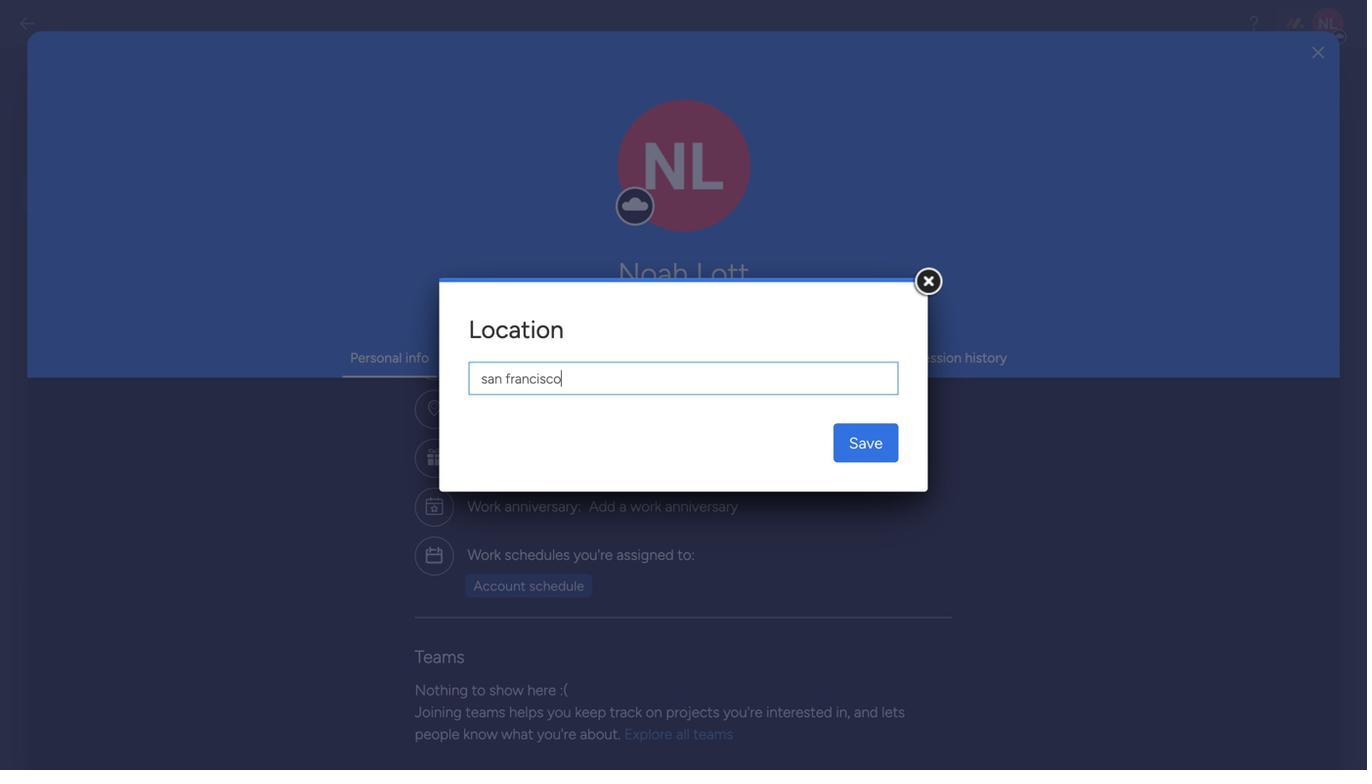 Task type: describe. For each thing, give the bounding box(es) containing it.
location
[[469, 315, 564, 344]]

of inside all of the account's boards (including shareable and private boards) will be packed into a zip file with any files you might have in those boards.
[[343, 620, 356, 637]]

(including
[[490, 620, 551, 637]]

weekends for timeline weekends
[[387, 290, 457, 309]]

on inside the joining teams helps you keep track on projects you're interested in, and lets people know what you're about.
[[646, 704, 663, 722]]

all of the account's boards (including shareable and private boards) will be packed into a zip file with any files you might have in those boards.
[[325, 620, 693, 678]]

lets
[[882, 704, 905, 722]]

more
[[481, 741, 515, 759]]

data
[[493, 537, 540, 565]]

weekends for show weekends
[[392, 385, 453, 402]]

the up 'etc..)'
[[542, 170, 563, 186]]

explore all teams link
[[625, 726, 734, 744]]

weekends for hide weekends
[[386, 405, 448, 421]]

show
[[489, 682, 524, 700]]

in left "zip"
[[541, 587, 555, 608]]

lott
[[696, 256, 750, 291]]

api
[[73, 355, 100, 376]]

change
[[325, 360, 370, 377]]

from
[[385, 360, 414, 377]]

zip
[[502, 641, 523, 657]]

assigned
[[617, 546, 674, 564]]

export account data
[[325, 537, 540, 565]]

teams button
[[415, 647, 465, 668]]

close image
[[1313, 46, 1325, 60]]

to left board at left
[[486, 697, 499, 714]]

timeline
[[450, 360, 499, 377]]

be
[[398, 641, 414, 657]]

the inside all of the account's boards (including shareable and private boards) will be packed into a zip file with any files you might have in those boards.
[[360, 620, 380, 637]]

working status
[[455, 350, 546, 366]]

show
[[354, 385, 388, 402]]

api button
[[20, 347, 246, 385]]

notifications
[[810, 350, 889, 366]]

know
[[463, 726, 498, 744]]

timeline,
[[475, 190, 527, 207]]

presentation
[[469, 340, 546, 356]]

to left show
[[472, 682, 486, 700]]

what
[[502, 726, 534, 744]]

to inside the decide whether or not to present weekends on the timeline. this will set the default presentation mode, and users may change it from each timeline view or widget.
[[465, 319, 478, 336]]

picker,
[[432, 190, 472, 207]]

about.
[[580, 726, 621, 744]]

the left 'week'
[[469, 170, 489, 186]]

any
[[578, 641, 600, 657]]

joining teams helps you keep track on projects you're interested in, and lets people know what you're about.
[[415, 704, 905, 744]]

users
[[617, 340, 650, 356]]

export
[[732, 697, 772, 714]]

0 horizontal spatial files
[[399, 697, 425, 714]]

private
[[644, 620, 686, 637]]

each
[[417, 360, 447, 377]]

1 vertical spatial account
[[472, 587, 536, 608]]

you inside the joining teams helps you keep track on projects you're interested in, and lets people know what you're about.
[[548, 704, 571, 722]]

date
[[582, 170, 610, 186]]

noah lott button
[[415, 256, 953, 291]]

help image
[[1245, 14, 1264, 33]]

password link
[[572, 350, 631, 366]]

notifications link
[[810, 350, 889, 366]]

noah lott
[[618, 256, 750, 291]]

nothing to show here :(
[[415, 682, 569, 700]]

helps
[[509, 704, 544, 722]]

1 horizontal spatial file
[[600, 587, 624, 608]]

a right add at left bottom
[[620, 498, 627, 516]]

you inside all of the account's boards (including shareable and private boards) will be packed into a zip file with any files you might have in those boards.
[[632, 641, 654, 657]]

in inside all of the account's boards (including shareable and private boards) will be packed into a zip file with any files you might have in those boards.
[[357, 661, 368, 678]]

Location field
[[469, 362, 899, 395]]

packed
[[417, 641, 461, 657]]

board
[[503, 697, 538, 714]]

working status link
[[455, 350, 546, 366]]

to:
[[678, 546, 695, 564]]

keep
[[575, 704, 606, 722]]

personal info
[[350, 350, 429, 366]]

people
[[415, 726, 460, 744]]

beta
[[650, 96, 678, 112]]

and inside all of the account's boards (including shareable and private boards) will be packed into a zip file with any files you might have in those boards.
[[618, 620, 641, 637]]

work schedule
[[524, 93, 633, 113]]

status
[[509, 350, 546, 366]]

the up users
[[616, 319, 636, 336]]

hide
[[354, 405, 383, 421]]

work for work schedule
[[524, 93, 562, 113]]

widget.
[[550, 360, 596, 377]]

change the first day of the week in the all date related places in the system (date picker, timeline, etc..)
[[325, 170, 713, 207]]

files inside all of the account's boards (including shareable and private boards) will be packed into a zip file with any files you might have in those boards.
[[603, 641, 628, 657]]

info
[[406, 350, 429, 366]]

boards)
[[325, 641, 371, 657]]

attached
[[428, 697, 483, 714]]

1 vertical spatial you're
[[724, 704, 763, 722]]

work for work anniversary: add a work anniversary
[[468, 498, 501, 516]]

week
[[493, 170, 525, 186]]

first
[[399, 170, 424, 186]]

language and region link
[[656, 350, 784, 366]]

timeline.
[[639, 319, 691, 336]]

system
[[348, 190, 392, 207]]

will inside the decide whether or not to present weekends on the timeline. this will set the default presentation mode, and users may change it from each timeline view or widget.
[[353, 340, 373, 356]]

interested
[[767, 704, 833, 722]]

save
[[849, 434, 883, 452]]

session history
[[915, 350, 1008, 366]]

teams inside the joining teams helps you keep track on projects you're interested in, and lets people know what you're about.
[[466, 704, 506, 722]]

present
[[482, 319, 528, 336]]

related
[[613, 170, 656, 186]]

timeline
[[325, 290, 383, 309]]

updates
[[609, 697, 658, 714]]

hide weekends
[[354, 405, 448, 421]]



Task type: vqa. For each thing, say whether or not it's contained in the screenshot.
first Export from the top
yes



Task type: locate. For each thing, give the bounding box(es) containing it.
teams down faster
[[694, 726, 734, 744]]

export
[[325, 537, 395, 565], [325, 587, 377, 608]]

you're
[[574, 546, 613, 564], [724, 704, 763, 722], [537, 726, 577, 744]]

personal info link
[[350, 350, 429, 366]]

work up data
[[468, 498, 501, 516]]

export your whole account in a zip file (.zip)
[[325, 587, 667, 608]]

1 vertical spatial on
[[646, 704, 663, 722]]

1 horizontal spatial on
[[646, 704, 663, 722]]

account up (including
[[472, 587, 536, 608]]

all
[[325, 620, 340, 637]]

weekends down 'each'
[[392, 385, 453, 402]]

joining
[[415, 704, 462, 722]]

1 vertical spatial files
[[399, 697, 425, 714]]

work for work schedules you're assigned to:
[[468, 546, 501, 564]]

noah
[[618, 256, 689, 291]]

you down :(
[[548, 704, 571, 722]]

weekends down the show weekends
[[386, 405, 448, 421]]

you down private
[[632, 641, 654, 657]]

your
[[381, 587, 416, 608]]

export up your on the left bottom of the page
[[325, 537, 395, 565]]

the down change
[[325, 190, 345, 207]]

or left not
[[425, 319, 438, 336]]

&
[[597, 697, 605, 714]]

account up whole
[[400, 537, 487, 565]]

1 horizontal spatial files
[[603, 641, 628, 657]]

this
[[325, 340, 349, 356]]

weekends inside the decide whether or not to present weekends on the timeline. this will set the default presentation mode, and users may change it from each timeline view or widget.
[[532, 319, 593, 336]]

1 horizontal spatial you
[[632, 641, 654, 657]]

and left users
[[591, 340, 614, 356]]

in
[[528, 170, 539, 186], [702, 170, 713, 186], [541, 587, 555, 608], [357, 661, 368, 678]]

whether
[[371, 319, 422, 336]]

might
[[658, 641, 693, 657]]

decide whether or not to present weekends on the timeline. this will set the default presentation mode, and users may change it from each timeline view or widget.
[[325, 319, 691, 377]]

work up export your whole account in a zip file (.zip)
[[468, 546, 501, 564]]

1 horizontal spatial all
[[676, 726, 690, 744]]

a right for at the bottom left
[[683, 697, 690, 714]]

on inside the decide whether or not to present weekends on the timeline. this will set the default presentation mode, and users may change it from each timeline view or widget.
[[597, 319, 612, 336]]

1 horizontal spatial or
[[534, 360, 547, 377]]

(.zip)
[[628, 587, 667, 608]]

language and region
[[656, 350, 784, 366]]

of right 'all'
[[343, 620, 356, 637]]

2 vertical spatial work
[[468, 546, 501, 564]]

for
[[662, 697, 679, 714]]

weekends up "mode,"
[[532, 319, 593, 336]]

0 vertical spatial you
[[632, 641, 654, 657]]

and inside the joining teams helps you keep track on projects you're interested in, and lets people know what you're about.
[[854, 704, 879, 722]]

noah lott image
[[1313, 8, 1344, 39]]

anniversary
[[665, 498, 738, 516]]

of right day
[[452, 170, 465, 186]]

0 vertical spatial file
[[600, 587, 624, 608]]

nothing
[[415, 682, 468, 700]]

will left set
[[353, 340, 373, 356]]

learn more link
[[441, 739, 515, 761]]

1 horizontal spatial of
[[452, 170, 465, 186]]

a inside all of the account's boards (including shareable and private boards) will be packed into a zip file with any files you might have in those boards.
[[492, 641, 499, 657]]

and right the in,
[[854, 704, 879, 722]]

session
[[915, 350, 962, 366]]

0 horizontal spatial you
[[548, 704, 571, 722]]

explore
[[625, 726, 673, 744]]

and left private
[[618, 620, 641, 637]]

a left "zip"
[[559, 587, 568, 608]]

history
[[965, 350, 1008, 366]]

0 vertical spatial all
[[566, 170, 579, 186]]

with
[[548, 641, 575, 657]]

track
[[610, 704, 642, 722]]

all inside change the first day of the week in the all date related places in the system (date picker, timeline, etc..)
[[566, 170, 579, 186]]

on up 'password' link
[[597, 319, 612, 336]]

work
[[631, 498, 662, 516]]

all left date
[[566, 170, 579, 186]]

on up explore
[[646, 704, 663, 722]]

teams
[[466, 704, 506, 722], [694, 726, 734, 744]]

and inside the decide whether or not to present weekends on the timeline. this will set the default presentation mode, and users may change it from each timeline view or widget.
[[591, 340, 614, 356]]

in,
[[836, 704, 851, 722]]

columns
[[542, 697, 593, 714]]

the up boards)
[[360, 620, 380, 637]]

1 vertical spatial will
[[375, 641, 395, 657]]

file right "zip"
[[600, 587, 624, 608]]

you're down exclude files attached to board columns & updates for a faster export
[[537, 726, 577, 744]]

you're right projects
[[724, 704, 763, 722]]

0 horizontal spatial file
[[526, 641, 545, 657]]

schedule
[[566, 93, 633, 113]]

work schedules you're assigned to:
[[468, 546, 695, 564]]

of
[[452, 170, 465, 186], [343, 620, 356, 637]]

:(
[[560, 682, 569, 700]]

into
[[465, 641, 489, 657]]

0 vertical spatial will
[[353, 340, 373, 356]]

exclude
[[348, 697, 396, 714]]

learn more
[[441, 741, 515, 759]]

to
[[465, 319, 478, 336], [472, 682, 486, 700], [486, 697, 499, 714]]

0 vertical spatial or
[[425, 319, 438, 336]]

export for export account data
[[325, 537, 395, 565]]

2 vertical spatial you're
[[537, 726, 577, 744]]

or right "view"
[[534, 360, 547, 377]]

explore all teams
[[625, 726, 734, 744]]

1 vertical spatial or
[[534, 360, 547, 377]]

those
[[371, 661, 406, 678]]

day
[[427, 170, 449, 186]]

zip
[[572, 587, 595, 608]]

or
[[425, 319, 438, 336], [534, 360, 547, 377]]

work anniversary: add a work anniversary
[[468, 498, 738, 516]]

file inside all of the account's boards (including shareable and private boards) will be packed into a zip file with any files you might have in those boards.
[[526, 641, 545, 657]]

all down projects
[[676, 726, 690, 744]]

whole
[[420, 587, 468, 608]]

the up system
[[376, 170, 396, 186]]

0 vertical spatial export
[[325, 537, 395, 565]]

in up 'etc..)'
[[528, 170, 539, 186]]

in right places
[[702, 170, 713, 186]]

etc..)
[[531, 190, 561, 207]]

0 horizontal spatial of
[[343, 620, 356, 637]]

a left zip
[[492, 641, 499, 657]]

you're up "zip"
[[574, 546, 613, 564]]

0 vertical spatial work
[[524, 93, 562, 113]]

work left schedule
[[524, 93, 562, 113]]

0 horizontal spatial all
[[566, 170, 579, 186]]

0 horizontal spatial will
[[353, 340, 373, 356]]

1 vertical spatial teams
[[694, 726, 734, 744]]

the
[[376, 170, 396, 186], [469, 170, 489, 186], [542, 170, 563, 186], [325, 190, 345, 207], [616, 319, 636, 336], [398, 340, 419, 356], [360, 620, 380, 637]]

to right not
[[465, 319, 478, 336]]

1 horizontal spatial will
[[375, 641, 395, 657]]

anniversary:
[[505, 498, 581, 516]]

and left region on the top of page
[[719, 350, 742, 366]]

0 horizontal spatial teams
[[466, 704, 506, 722]]

it
[[373, 360, 381, 377]]

places
[[659, 170, 699, 186]]

0 vertical spatial on
[[597, 319, 612, 336]]

0 vertical spatial of
[[452, 170, 465, 186]]

file right zip
[[526, 641, 545, 657]]

not
[[441, 319, 462, 336]]

1 vertical spatial all
[[676, 726, 690, 744]]

mode,
[[550, 340, 588, 356]]

0 vertical spatial account
[[400, 537, 487, 565]]

file
[[600, 587, 624, 608], [526, 641, 545, 657]]

view
[[502, 360, 531, 377]]

0 vertical spatial you're
[[574, 546, 613, 564]]

1 vertical spatial file
[[526, 641, 545, 657]]

(date
[[396, 190, 428, 207]]

0 horizontal spatial or
[[425, 319, 438, 336]]

files up people
[[399, 697, 425, 714]]

region
[[745, 350, 784, 366]]

1 horizontal spatial teams
[[694, 726, 734, 744]]

faster
[[693, 697, 729, 714]]

weekends up whether
[[387, 290, 457, 309]]

here
[[528, 682, 556, 700]]

a
[[620, 498, 627, 516], [559, 587, 568, 608], [492, 641, 499, 657], [683, 697, 690, 714]]

have
[[325, 661, 354, 678]]

files right 'any'
[[603, 641, 628, 657]]

teams up know
[[466, 704, 506, 722]]

shareable
[[554, 620, 615, 637]]

export for export your whole account in a zip file (.zip)
[[325, 587, 377, 608]]

and
[[591, 340, 614, 356], [719, 350, 742, 366], [618, 620, 641, 637], [854, 704, 879, 722]]

1 vertical spatial you
[[548, 704, 571, 722]]

0 vertical spatial teams
[[466, 704, 506, 722]]

language
[[656, 350, 716, 366]]

account
[[400, 537, 487, 565], [472, 587, 536, 608]]

session history link
[[915, 350, 1008, 366]]

0 vertical spatial files
[[603, 641, 628, 657]]

will up those
[[375, 641, 395, 657]]

in right have
[[357, 661, 368, 678]]

personal
[[350, 350, 402, 366]]

1 export from the top
[[325, 537, 395, 565]]

1 vertical spatial export
[[325, 587, 377, 608]]

boards
[[445, 620, 487, 637]]

may
[[653, 340, 679, 356]]

schedules
[[505, 546, 570, 564]]

of inside change the first day of the week in the all date related places in the system (date picker, timeline, etc..)
[[452, 170, 465, 186]]

back to workspace image
[[18, 14, 37, 33]]

you
[[632, 641, 654, 657], [548, 704, 571, 722]]

password
[[572, 350, 631, 366]]

1 vertical spatial of
[[343, 620, 356, 637]]

boards.
[[409, 661, 454, 678]]

save button
[[834, 424, 899, 463]]

1 vertical spatial work
[[468, 498, 501, 516]]

set
[[376, 340, 395, 356]]

0 horizontal spatial on
[[597, 319, 612, 336]]

teams
[[415, 647, 465, 668]]

export up 'all'
[[325, 587, 377, 608]]

will inside all of the account's boards (including shareable and private boards) will be packed into a zip file with any files you might have in those boards.
[[375, 641, 395, 657]]

the up from
[[398, 340, 419, 356]]

2 export from the top
[[325, 587, 377, 608]]



